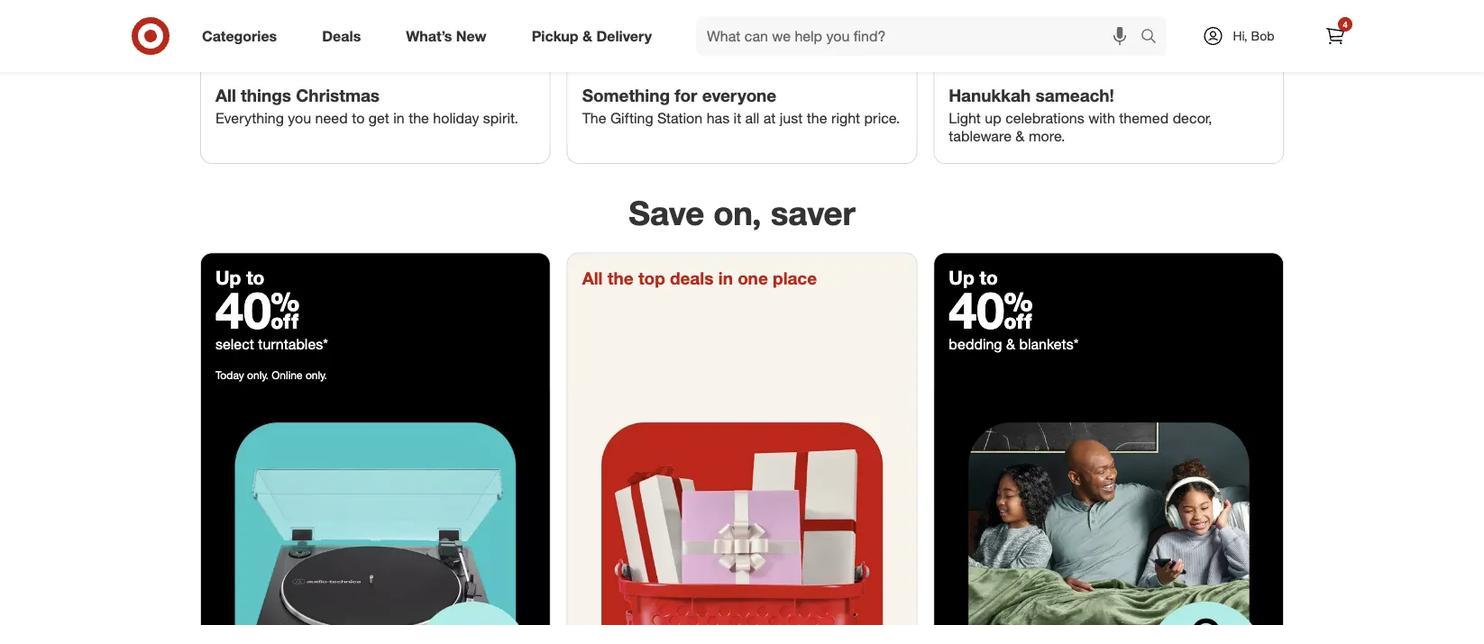 Task type: locate. For each thing, give the bounding box(es) containing it.
2 40 from the left
[[949, 280, 1033, 341]]

for
[[675, 85, 698, 106]]

2 horizontal spatial the
[[807, 110, 828, 127]]

& left the more.
[[1016, 128, 1025, 145]]

& for blankets*
[[1007, 337, 1016, 354]]

0 vertical spatial in
[[393, 110, 405, 127]]

1 only. from the left
[[247, 369, 269, 383]]

today only. online only.
[[216, 369, 327, 383]]

it
[[734, 110, 742, 127]]

all for all things christmas everything you need to get in the holiday spirit.
[[216, 85, 236, 106]]

all
[[216, 85, 236, 106], [582, 268, 603, 289]]

pickup & delivery link
[[517, 16, 675, 56]]

need
[[315, 110, 348, 127]]

0 horizontal spatial the
[[409, 110, 429, 127]]

only. right the today
[[247, 369, 269, 383]]

the right just
[[807, 110, 828, 127]]

up up bedding
[[949, 267, 975, 290]]

1 horizontal spatial up to
[[949, 267, 998, 290]]

all left top
[[582, 268, 603, 289]]

the inside something for everyone the gifting station has it all at just the right price.
[[807, 110, 828, 127]]

deals link
[[307, 16, 384, 56]]

0 horizontal spatial to
[[246, 267, 265, 290]]

0 horizontal spatial up
[[216, 267, 241, 290]]

to up bedding
[[980, 267, 998, 290]]

1 up to from the left
[[216, 267, 265, 290]]

only.
[[247, 369, 269, 383], [306, 369, 327, 383]]

2 horizontal spatial to
[[980, 267, 998, 290]]

things
[[241, 85, 291, 106]]

0 horizontal spatial all
[[216, 85, 236, 106]]

up for select turntables*
[[216, 267, 241, 290]]

up up the select
[[216, 267, 241, 290]]

categories
[[202, 27, 277, 45]]

today
[[216, 369, 244, 383]]

bedding
[[949, 337, 1003, 354]]

1 vertical spatial all
[[582, 268, 603, 289]]

& right bedding
[[1007, 337, 1016, 354]]

1 horizontal spatial to
[[352, 110, 365, 127]]

only. right online
[[306, 369, 327, 383]]

station
[[658, 110, 703, 127]]

&
[[583, 27, 593, 45], [1016, 128, 1025, 145], [1007, 337, 1016, 354]]

1 vertical spatial &
[[1016, 128, 1025, 145]]

the left top
[[608, 268, 634, 289]]

40 for select
[[216, 280, 300, 341]]

price.
[[865, 110, 900, 127]]

light
[[949, 110, 981, 127]]

up
[[216, 267, 241, 290], [949, 267, 975, 290]]

0 vertical spatial &
[[583, 27, 593, 45]]

all for all the top deals in one place
[[582, 268, 603, 289]]

select turntables*
[[216, 337, 328, 354]]

you
[[288, 110, 311, 127]]

the left holiday
[[409, 110, 429, 127]]

1 horizontal spatial up
[[949, 267, 975, 290]]

1 40 from the left
[[216, 280, 300, 341]]

gifting station image
[[568, 0, 917, 71]]

search
[[1133, 29, 1176, 47]]

up to
[[216, 267, 265, 290], [949, 267, 998, 290]]

deals
[[670, 268, 714, 289]]

at
[[764, 110, 776, 127]]

all inside all things christmas everything you need to get in the holiday spirit.
[[216, 85, 236, 106]]

gifting
[[611, 110, 654, 127]]

0 horizontal spatial 40
[[216, 280, 300, 341]]

in left one
[[719, 268, 733, 289]]

0 horizontal spatial up to
[[216, 267, 265, 290]]

up to up the select
[[216, 267, 265, 290]]

hanukkah sameach! light up celebrations with themed decor, tableware & more.
[[949, 85, 1213, 145]]

to left get
[[352, 110, 365, 127]]

bedding & blankets*
[[949, 337, 1079, 354]]

new
[[456, 27, 487, 45]]

up to up bedding
[[949, 267, 998, 290]]

1 up from the left
[[216, 267, 241, 290]]

& right pickup
[[583, 27, 593, 45]]

in
[[393, 110, 405, 127], [719, 268, 733, 289]]

to up select turntables*
[[246, 267, 265, 290]]

just
[[780, 110, 803, 127]]

2 up to from the left
[[949, 267, 998, 290]]

the
[[409, 110, 429, 127], [807, 110, 828, 127], [608, 268, 634, 289]]

online
[[272, 369, 303, 383]]

1 horizontal spatial all
[[582, 268, 603, 289]]

1 horizontal spatial in
[[719, 268, 733, 289]]

holiday
[[433, 110, 479, 127]]

all inside 'link'
[[582, 268, 603, 289]]

up to for select
[[216, 267, 265, 290]]

to
[[352, 110, 365, 127], [246, 267, 265, 290], [980, 267, 998, 290]]

in right get
[[393, 110, 405, 127]]

up
[[985, 110, 1002, 127]]

0 horizontal spatial only.
[[247, 369, 269, 383]]

1 horizontal spatial the
[[608, 268, 634, 289]]

pickup & delivery
[[532, 27, 652, 45]]

1 vertical spatial in
[[719, 268, 733, 289]]

4
[[1343, 18, 1348, 30]]

0 vertical spatial all
[[216, 85, 236, 106]]

1 horizontal spatial 40
[[949, 280, 1033, 341]]

search button
[[1133, 16, 1176, 60]]

all up everything
[[216, 85, 236, 106]]

to for bedding & blankets*
[[980, 267, 998, 290]]

sameach!
[[1036, 85, 1115, 106]]

everyone
[[702, 85, 777, 106]]

40
[[216, 280, 300, 341], [949, 280, 1033, 341]]

2 vertical spatial &
[[1007, 337, 1016, 354]]

2 up from the left
[[949, 267, 975, 290]]

the inside 'link'
[[608, 268, 634, 289]]

delivery
[[597, 27, 652, 45]]

0 horizontal spatial in
[[393, 110, 405, 127]]

bob
[[1252, 28, 1275, 44]]

1 horizontal spatial only.
[[306, 369, 327, 383]]

get
[[369, 110, 389, 127]]



Task type: vqa. For each thing, say whether or not it's contained in the screenshot.
'&' within the Hanukkah sameach! Light up celebrations with themed decor, tableware & more.
yes



Task type: describe. For each thing, give the bounding box(es) containing it.
all the top deals in one place
[[582, 268, 817, 289]]

4 link
[[1316, 16, 1356, 56]]

to inside all things christmas everything you need to get in the holiday spirit.
[[352, 110, 365, 127]]

all
[[746, 110, 760, 127]]

decor,
[[1173, 110, 1213, 127]]

hi,
[[1233, 28, 1248, 44]]

tableware
[[949, 128, 1012, 145]]

What can we help you find? suggestions appear below search field
[[696, 16, 1146, 56]]

something for everyone the gifting station has it all at just the right price.
[[582, 85, 900, 127]]

select
[[216, 337, 254, 354]]

right
[[832, 110, 861, 127]]

what's new
[[406, 27, 487, 45]]

all the top deals in one place link
[[568, 254, 917, 626]]

2 only. from the left
[[306, 369, 327, 383]]

& for delivery
[[583, 27, 593, 45]]

themed
[[1120, 110, 1169, 127]]

place
[[773, 268, 817, 289]]

save on, saver
[[629, 194, 856, 234]]

blankets*
[[1020, 337, 1079, 354]]

everything
[[216, 110, 284, 127]]

to for select turntables*
[[246, 267, 265, 290]]

has
[[707, 110, 730, 127]]

saver
[[771, 194, 856, 234]]

today only! image
[[201, 390, 550, 626]]

up for bedding & blankets*
[[949, 267, 975, 290]]

& inside hanukkah sameach! light up celebrations with themed decor, tableware & more.
[[1016, 128, 1025, 145]]

deals
[[322, 27, 361, 45]]

one
[[738, 268, 768, 289]]

the inside all things christmas everything you need to get in the holiday spirit.
[[409, 110, 429, 127]]

more.
[[1029, 128, 1066, 145]]

pickup
[[532, 27, 579, 45]]

on,
[[714, 194, 762, 234]]

with
[[1089, 110, 1116, 127]]

spirit.
[[483, 110, 519, 127]]

categories link
[[187, 16, 300, 56]]

in inside all the top deals in one place 'link'
[[719, 268, 733, 289]]

the
[[582, 110, 607, 127]]

hanukkah
[[949, 85, 1031, 106]]

turntables*
[[258, 337, 328, 354]]

top
[[639, 268, 665, 289]]

all things christmas everything you need to get in the holiday spirit.
[[216, 85, 519, 127]]

target black friday image
[[935, 390, 1284, 626]]

hi, bob
[[1233, 28, 1275, 44]]

up to for bedding
[[949, 267, 998, 290]]

celebrations
[[1006, 110, 1085, 127]]

something
[[582, 85, 670, 106]]

what's
[[406, 27, 452, 45]]

40 for bedding
[[949, 280, 1033, 341]]

in inside all things christmas everything you need to get in the holiday spirit.
[[393, 110, 405, 127]]

christmas
[[296, 85, 380, 106]]

save
[[629, 194, 705, 234]]

what's new link
[[391, 16, 509, 56]]



